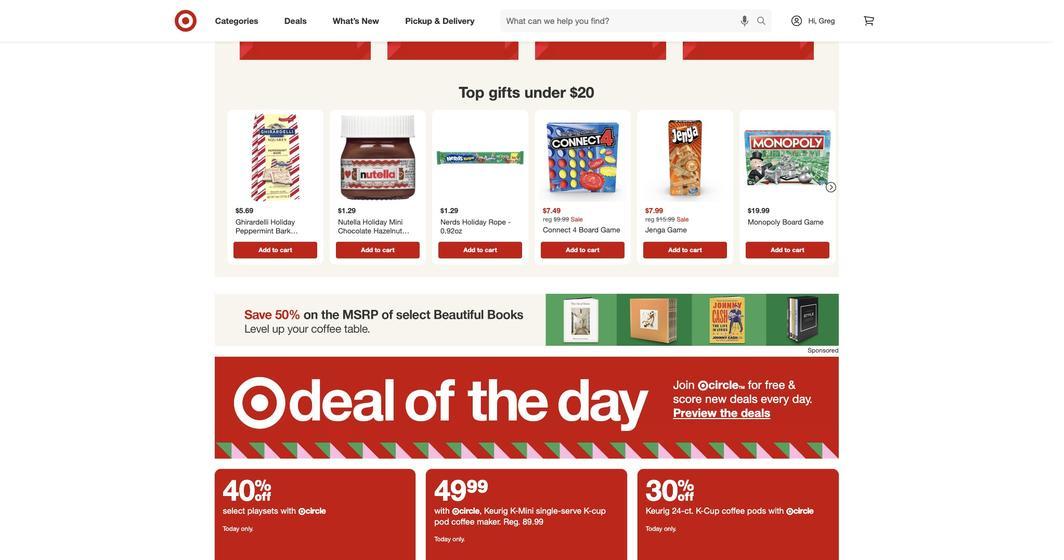 Task type: vqa. For each thing, say whether or not it's contained in the screenshot.
cart related to Hazelnut
yes



Task type: locate. For each thing, give the bounding box(es) containing it.
to for 4
[[580, 246, 586, 254]]

mini for holiday
[[389, 218, 403, 226]]

5 add from the left
[[669, 246, 680, 254]]

add to cart button down bark
[[233, 242, 317, 259]]

1 horizontal spatial for
[[610, 8, 630, 26]]

add to cart down 4
[[566, 246, 600, 254]]

cart
[[280, 246, 292, 254], [382, 246, 395, 254], [485, 246, 497, 254], [587, 246, 600, 254], [690, 246, 702, 254], [792, 246, 805, 254]]

1 horizontal spatial $1.29
[[441, 206, 458, 215]]

0 horizontal spatial reg
[[543, 215, 552, 223]]

- right rope
[[508, 218, 511, 226]]

0 horizontal spatial today
[[223, 525, 240, 533]]

only.
[[241, 525, 254, 533], [665, 525, 677, 533], [453, 535, 465, 543]]

gifts for teens
[[572, 8, 606, 26]]

holiday inside $5.69 ghirardelli holiday peppermint bark chocolate squares - 5.4oz
[[270, 218, 295, 226]]

today only. down select
[[223, 525, 254, 533]]

reg for $7.99
[[646, 215, 655, 223]]

5 add to cart button from the left
[[643, 242, 727, 259]]

to
[[272, 246, 278, 254], [375, 246, 381, 254], [477, 246, 483, 254], [580, 246, 586, 254], [682, 246, 688, 254], [785, 246, 791, 254]]

4 add to cart button from the left
[[541, 242, 625, 259]]

today only.
[[223, 525, 254, 533], [646, 525, 677, 533], [435, 535, 465, 543]]

only. for 30
[[665, 525, 677, 533]]

top for top tech gifts
[[718, 8, 743, 26]]

1 keurig from the left
[[484, 506, 508, 516]]

1 horizontal spatial gifts
[[572, 8, 606, 26]]

gifts inside carousel region
[[489, 83, 521, 102]]

0 horizontal spatial keurig
[[484, 506, 508, 516]]

add down 4
[[566, 246, 578, 254]]

$1.29 inside '$1.29 nerds holiday rope - 0.92oz'
[[441, 206, 458, 215]]

game down $15.99
[[667, 225, 687, 234]]

& inside for free & score new deals every day. preview the deals
[[789, 378, 796, 392]]

to down squares
[[272, 246, 278, 254]]

with right playsets
[[281, 506, 296, 516]]

gifts
[[733, 23, 765, 42], [489, 83, 521, 102]]

top inside top tech gifts
[[718, 8, 743, 26]]

-
[[508, 218, 511, 226], [300, 236, 303, 245], [364, 236, 367, 245]]

sale inside $7.49 reg $9.99 sale connect 4 board game
[[571, 215, 583, 223]]

game inside $7.99 reg $15.99 sale jenga game
[[667, 225, 687, 234]]

1 to from the left
[[272, 246, 278, 254]]

- inside '$1.29 nerds holiday rope - 0.92oz'
[[508, 218, 511, 226]]

What can we help you find? suggestions appear below search field
[[500, 9, 760, 32]]

$1.29 for $1.29 nutella holiday mini chocolate hazelnut spread - 1.05oz
[[338, 206, 356, 215]]

top inside carousel region
[[459, 83, 485, 102]]

6 cart from the left
[[792, 246, 805, 254]]

2 holiday from the left
[[363, 218, 387, 226]]

hi, greg
[[809, 16, 836, 25]]

0 horizontal spatial game
[[601, 225, 620, 234]]

reg inside $7.99 reg $15.99 sale jenga game
[[646, 215, 655, 223]]

- for ghirardelli holiday peppermint bark chocolate squares - 5.4oz
[[300, 236, 303, 245]]

1 horizontal spatial chocolate
[[338, 227, 371, 235]]

2 horizontal spatial for
[[749, 378, 762, 392]]

reg
[[543, 215, 552, 223], [646, 215, 655, 223]]

add to cart button down $7.99 reg $15.99 sale jenga game
[[643, 242, 727, 259]]

1 horizontal spatial mini
[[519, 506, 534, 516]]

what's new link
[[324, 9, 392, 32]]

holiday
[[270, 218, 295, 226], [363, 218, 387, 226], [462, 218, 487, 226]]

holiday inside $1.29 nutella holiday mini chocolate hazelnut spread - 1.05oz
[[363, 218, 387, 226]]

chocolate down peppermint
[[235, 236, 269, 245]]

only. down 49 99
[[453, 535, 465, 543]]

add to cart button down 4
[[541, 242, 625, 259]]

holiday left rope
[[462, 218, 487, 226]]

with
[[281, 506, 296, 516], [435, 506, 452, 516], [769, 506, 784, 516]]

0 horizontal spatial sale
[[571, 215, 583, 223]]

today for 30
[[646, 525, 663, 533]]

reg for $7.49
[[543, 215, 552, 223]]

1 horizontal spatial -
[[364, 236, 367, 245]]

0 horizontal spatial -
[[300, 236, 303, 245]]

1 vertical spatial gifts
[[489, 83, 521, 102]]

0 vertical spatial mini
[[389, 218, 403, 226]]

squares
[[271, 236, 298, 245]]

add to cart for game
[[669, 246, 702, 254]]

0 vertical spatial &
[[435, 15, 441, 26]]

0 horizontal spatial board
[[579, 225, 599, 234]]

bark
[[276, 227, 291, 235]]

$5.69 ghirardelli holiday peppermint bark chocolate squares - 5.4oz
[[235, 206, 303, 254]]

add to cart down the 1.05oz
[[361, 246, 395, 254]]

k- right serve
[[584, 506, 592, 516]]

3 cart from the left
[[485, 246, 497, 254]]

keurig up maker.
[[484, 506, 508, 516]]

2 horizontal spatial game
[[804, 218, 824, 226]]

1 gifts from the left
[[424, 8, 458, 26]]

add down the 1.05oz
[[361, 246, 373, 254]]

3 add to cart from the left
[[464, 246, 497, 254]]

0 horizontal spatial mini
[[389, 218, 403, 226]]

chocolate inside $1.29 nutella holiday mini chocolate hazelnut spread - 1.05oz
[[338, 227, 371, 235]]

2 sale from the left
[[677, 215, 689, 223]]

select playsets with
[[223, 506, 299, 516]]

new
[[706, 392, 727, 406]]

- right squares
[[300, 236, 303, 245]]

add down $7.99 reg $15.99 sale jenga game
[[669, 246, 680, 254]]

0 vertical spatial top
[[718, 8, 743, 26]]

gifts inside gifts for teens
[[572, 8, 606, 26]]

day.
[[793, 392, 813, 406]]

1 horizontal spatial game
[[667, 225, 687, 234]]

reg down $7.49
[[543, 215, 552, 223]]

& right free at the bottom of page
[[789, 378, 796, 392]]

1 vertical spatial &
[[789, 378, 796, 392]]

for inside for free & score new deals every day. preview the deals
[[749, 378, 762, 392]]

coffee right cup
[[722, 506, 745, 516]]

49
[[435, 472, 467, 508]]

add to cart down squares
[[259, 246, 292, 254]]

0 horizontal spatial only.
[[241, 525, 254, 533]]

to down $19.99 monopoly board game
[[785, 246, 791, 254]]

pickup & delivery
[[405, 15, 475, 26]]

1 vertical spatial coffee
[[452, 517, 475, 527]]

connect 4 board game image
[[539, 114, 627, 202]]

1 add to cart from the left
[[259, 246, 292, 254]]

2 horizontal spatial only.
[[665, 525, 677, 533]]

holiday inside '$1.29 nerds holiday rope - 0.92oz'
[[462, 218, 487, 226]]

- inside $1.29 nutella holiday mini chocolate hazelnut spread - 1.05oz
[[364, 236, 367, 245]]

2 reg from the left
[[646, 215, 655, 223]]

1 add to cart button from the left
[[233, 242, 317, 259]]

1 holiday from the left
[[270, 218, 295, 226]]

1 horizontal spatial gifts
[[733, 23, 765, 42]]

game right 4
[[601, 225, 620, 234]]

holiday up hazelnut
[[363, 218, 387, 226]]

score
[[674, 392, 702, 406]]

add to cart button down hazelnut
[[336, 242, 420, 259]]

4
[[573, 225, 577, 234]]

49 99
[[435, 472, 489, 508]]

mini for k-
[[519, 506, 534, 516]]

2 keurig from the left
[[646, 506, 670, 516]]

coffee
[[722, 506, 745, 516], [452, 517, 475, 527]]

game right monopoly
[[804, 218, 824, 226]]

keurig left 24-
[[646, 506, 670, 516]]

1 horizontal spatial with
[[435, 506, 452, 516]]

k- right ct.
[[696, 506, 704, 516]]

hi,
[[809, 16, 817, 25]]

1 $1.29 from the left
[[338, 206, 356, 215]]

search button
[[752, 9, 777, 34]]

$7.99 reg $15.99 sale jenga game
[[646, 206, 689, 234]]

2 horizontal spatial k-
[[696, 506, 704, 516]]

2 horizontal spatial with
[[769, 506, 784, 516]]

mini inside , keurig k-mini single-serve k-cup pod coffee maker. reg. 89.99
[[519, 506, 534, 516]]

add down '$1.29 nerds holiday rope - 0.92oz'
[[464, 246, 475, 254]]

to down the 1.05oz
[[375, 246, 381, 254]]

3 with from the left
[[769, 506, 784, 516]]

- left the 1.05oz
[[364, 236, 367, 245]]

with right the pods
[[769, 506, 784, 516]]

to down $7.49 reg $9.99 sale connect 4 board game
[[580, 246, 586, 254]]

5 cart from the left
[[690, 246, 702, 254]]

greg
[[819, 16, 836, 25]]

0 horizontal spatial gifts
[[424, 8, 458, 26]]

1 horizontal spatial top
[[718, 8, 743, 26]]

1 horizontal spatial &
[[789, 378, 796, 392]]

today down 30
[[646, 525, 663, 533]]

2 horizontal spatial today only.
[[646, 525, 677, 533]]

only. down select
[[241, 525, 254, 533]]

add right 5.4oz
[[259, 246, 270, 254]]

0 horizontal spatial today only.
[[223, 525, 254, 533]]

reg inside $7.49 reg $9.99 sale connect 4 board game
[[543, 215, 552, 223]]

add down monopoly
[[771, 246, 783, 254]]

hazelnut
[[373, 227, 402, 235]]

add to cart button down '$1.29 nerds holiday rope - 0.92oz'
[[438, 242, 522, 259]]

$1.29 inside $1.29 nutella holiday mini chocolate hazelnut spread - 1.05oz
[[338, 206, 356, 215]]

1 horizontal spatial keurig
[[646, 506, 670, 516]]

board right monopoly
[[783, 218, 802, 226]]

nutella holiday mini chocolate hazelnut spread - 1.05oz image
[[334, 114, 422, 202]]

2 add to cart button from the left
[[336, 242, 420, 259]]

5 to from the left
[[682, 246, 688, 254]]

playsets
[[248, 506, 278, 516]]

1 add from the left
[[259, 246, 270, 254]]

2 k- from the left
[[584, 506, 592, 516]]

to down $7.99 reg $15.99 sale jenga game
[[682, 246, 688, 254]]

game
[[804, 218, 824, 226], [601, 225, 620, 234], [667, 225, 687, 234]]

2 horizontal spatial today
[[646, 525, 663, 533]]

mini up hazelnut
[[389, 218, 403, 226]]

0 horizontal spatial k-
[[511, 506, 519, 516]]

today only. down pod on the left bottom
[[435, 535, 465, 543]]

1 reg from the left
[[543, 215, 552, 223]]

0 horizontal spatial top
[[459, 83, 485, 102]]

6 add to cart button from the left
[[746, 242, 830, 259]]

stocking stuffers
[[273, 8, 337, 42]]

deals
[[730, 392, 758, 406], [741, 406, 771, 420]]

sale
[[571, 215, 583, 223], [677, 215, 689, 223]]

0 horizontal spatial $1.29
[[338, 206, 356, 215]]

2 to from the left
[[375, 246, 381, 254]]

circle
[[709, 378, 739, 392], [306, 506, 326, 516], [460, 506, 480, 516], [794, 506, 814, 516]]

for
[[462, 8, 482, 26], [610, 8, 630, 26], [749, 378, 762, 392]]

1 horizontal spatial k-
[[584, 506, 592, 516]]

add to cart button down $19.99 monopoly board game
[[746, 242, 830, 259]]

gifts
[[424, 8, 458, 26], [572, 8, 606, 26]]

2 horizontal spatial -
[[508, 218, 511, 226]]

& right 'pickup' at the left of page
[[435, 15, 441, 26]]

every
[[761, 392, 790, 406]]

today down select
[[223, 525, 240, 533]]

$20
[[571, 83, 595, 102]]

$1.29 up the nerds
[[441, 206, 458, 215]]

to for hazelnut
[[375, 246, 381, 254]]

2 $1.29 from the left
[[441, 206, 458, 215]]

4 cart from the left
[[587, 246, 600, 254]]

gifts inside gifts for kids
[[424, 8, 458, 26]]

holiday up bark
[[270, 218, 295, 226]]

1 horizontal spatial today only.
[[435, 535, 465, 543]]

0 horizontal spatial for
[[462, 8, 482, 26]]

add to cart
[[259, 246, 292, 254], [361, 246, 395, 254], [464, 246, 497, 254], [566, 246, 600, 254], [669, 246, 702, 254], [771, 246, 805, 254]]

4 to from the left
[[580, 246, 586, 254]]

holiday for peppermint
[[270, 218, 295, 226]]

$7.49 reg $9.99 sale connect 4 board game
[[543, 206, 620, 234]]

3 add to cart button from the left
[[438, 242, 522, 259]]

chocolate up the spread
[[338, 227, 371, 235]]

gifts for teens link
[[527, 0, 675, 66]]

5 add to cart from the left
[[669, 246, 702, 254]]

to down '$1.29 nerds holiday rope - 0.92oz'
[[477, 246, 483, 254]]

add to cart for hazelnut
[[361, 246, 395, 254]]

2 horizontal spatial holiday
[[462, 218, 487, 226]]

$1.29 up nutella
[[338, 206, 356, 215]]

1 vertical spatial top
[[459, 83, 485, 102]]

board right 4
[[579, 225, 599, 234]]

target deal of the day image
[[215, 357, 839, 459], [426, 547, 628, 560], [638, 547, 839, 560], [215, 547, 416, 560]]

target deal of the day image for keurig 24-ct. k-cup coffee pods with
[[638, 547, 839, 560]]

1 vertical spatial mini
[[519, 506, 534, 516]]

stocking
[[273, 8, 337, 26]]

1 horizontal spatial reg
[[646, 215, 655, 223]]

3 to from the left
[[477, 246, 483, 254]]

0 horizontal spatial with
[[281, 506, 296, 516]]

sale inside $7.99 reg $15.99 sale jenga game
[[677, 215, 689, 223]]

2 cart from the left
[[382, 246, 395, 254]]

4 add to cart from the left
[[566, 246, 600, 254]]

$1.29 for $1.29 nerds holiday rope - 0.92oz
[[441, 206, 458, 215]]

reg down $7.99
[[646, 215, 655, 223]]

mini up 89.99
[[519, 506, 534, 516]]

deals
[[285, 15, 307, 26]]

board
[[783, 218, 802, 226], [579, 225, 599, 234]]

today down pod on the left bottom
[[435, 535, 451, 543]]

1 horizontal spatial coffee
[[722, 506, 745, 516]]

2 add from the left
[[361, 246, 373, 254]]

- inside $5.69 ghirardelli holiday peppermint bark chocolate squares - 5.4oz
[[300, 236, 303, 245]]

sale up 4
[[571, 215, 583, 223]]

- for nutella holiday mini chocolate hazelnut spread - 1.05oz
[[364, 236, 367, 245]]

for inside gifts for teens
[[610, 8, 630, 26]]

k-
[[511, 506, 519, 516], [584, 506, 592, 516], [696, 506, 704, 516]]

today
[[223, 525, 240, 533], [646, 525, 663, 533], [435, 535, 451, 543]]

with up pod on the left bottom
[[435, 506, 452, 516]]

to for 0.92oz
[[477, 246, 483, 254]]

3 add from the left
[[464, 246, 475, 254]]

monopoly board game image
[[744, 114, 832, 202]]

6 to from the left
[[785, 246, 791, 254]]

1 sale from the left
[[571, 215, 583, 223]]

3 holiday from the left
[[462, 218, 487, 226]]

mini inside $1.29 nutella holiday mini chocolate hazelnut spread - 1.05oz
[[389, 218, 403, 226]]

4 add from the left
[[566, 246, 578, 254]]

board inside $7.49 reg $9.99 sale connect 4 board game
[[579, 225, 599, 234]]

coffee right pod on the left bottom
[[452, 517, 475, 527]]

1 horizontal spatial sale
[[677, 215, 689, 223]]

gifts inside top tech gifts
[[733, 23, 765, 42]]

top tech gifts link
[[675, 0, 823, 66]]

add to cart down $7.99 reg $15.99 sale jenga game
[[669, 246, 702, 254]]

sale right $15.99
[[677, 215, 689, 223]]

0 horizontal spatial coffee
[[452, 517, 475, 527]]

$5.69
[[235, 206, 253, 215]]

top
[[718, 8, 743, 26], [459, 83, 485, 102]]

keurig
[[484, 506, 508, 516], [646, 506, 670, 516]]

1 cart from the left
[[280, 246, 292, 254]]

0 horizontal spatial gifts
[[489, 83, 521, 102]]

add
[[259, 246, 270, 254], [361, 246, 373, 254], [464, 246, 475, 254], [566, 246, 578, 254], [669, 246, 680, 254], [771, 246, 783, 254]]

0 horizontal spatial holiday
[[270, 218, 295, 226]]

3 k- from the left
[[696, 506, 704, 516]]

add to cart down $19.99 monopoly board game
[[771, 246, 805, 254]]

$1.29
[[338, 206, 356, 215], [441, 206, 458, 215]]

for inside gifts for kids
[[462, 8, 482, 26]]

0 horizontal spatial &
[[435, 15, 441, 26]]

$19.99
[[748, 206, 770, 215]]

add to cart down '$1.29 nerds holiday rope - 0.92oz'
[[464, 246, 497, 254]]

1 horizontal spatial holiday
[[363, 218, 387, 226]]

target deal of the day image for select playsets with
[[215, 547, 416, 560]]

add to cart for chocolate
[[259, 246, 292, 254]]

top for top gifts under $20
[[459, 83, 485, 102]]

&
[[435, 15, 441, 26], [789, 378, 796, 392]]

add to cart button
[[233, 242, 317, 259], [336, 242, 420, 259], [438, 242, 522, 259], [541, 242, 625, 259], [643, 242, 727, 259], [746, 242, 830, 259]]

today only. down 24-
[[646, 525, 677, 533]]

0 vertical spatial gifts
[[733, 23, 765, 42]]

2 gifts from the left
[[572, 8, 606, 26]]

1 horizontal spatial board
[[783, 218, 802, 226]]

2 add to cart from the left
[[361, 246, 395, 254]]

add for game
[[669, 246, 680, 254]]

k- up reg. at left
[[511, 506, 519, 516]]

0 horizontal spatial chocolate
[[235, 236, 269, 245]]

only. down 24-
[[665, 525, 677, 533]]

stuffers
[[278, 23, 333, 42]]



Task type: describe. For each thing, give the bounding box(es) containing it.
to for game
[[682, 246, 688, 254]]

reg.
[[504, 517, 521, 527]]

preview
[[674, 406, 717, 420]]

under
[[525, 83, 566, 102]]

tech
[[748, 8, 780, 26]]

gifts for teens
[[572, 8, 630, 42]]

join
[[674, 378, 695, 392]]

new
[[362, 15, 379, 26]]

6 add from the left
[[771, 246, 783, 254]]

monopoly
[[748, 218, 781, 226]]

cart for 0.92oz
[[485, 246, 497, 254]]

jenga game image
[[641, 114, 729, 202]]

what's new
[[333, 15, 379, 26]]

$7.99
[[646, 206, 663, 215]]

$19.99 monopoly board game
[[748, 206, 824, 226]]

add for hazelnut
[[361, 246, 373, 254]]

deals down tm
[[730, 392, 758, 406]]

chocolate inside $5.69 ghirardelli holiday peppermint bark chocolate squares - 5.4oz
[[235, 236, 269, 245]]

advertisement region
[[215, 294, 839, 346]]

add to cart button for 4
[[541, 242, 625, 259]]

sale for game
[[677, 215, 689, 223]]

1 horizontal spatial only.
[[453, 535, 465, 543]]

pickup & delivery link
[[397, 9, 488, 32]]

, keurig k-mini single-serve k-cup pod coffee maker. reg. 89.99
[[435, 506, 606, 527]]

99
[[467, 472, 489, 508]]

free
[[766, 378, 786, 392]]

single-
[[536, 506, 562, 516]]

teens
[[581, 23, 621, 42]]

for for teens
[[610, 8, 630, 26]]

add for 0.92oz
[[464, 246, 475, 254]]

89.99
[[523, 517, 544, 527]]

pods
[[748, 506, 767, 516]]

maker.
[[477, 517, 502, 527]]

$1.29 nutella holiday mini chocolate hazelnut spread - 1.05oz
[[338, 206, 403, 245]]

sale for 4
[[571, 215, 583, 223]]

keurig inside , keurig k-mini single-serve k-cup pod coffee maker. reg. 89.99
[[484, 506, 508, 516]]

1 horizontal spatial today
[[435, 535, 451, 543]]

pod
[[435, 517, 449, 527]]

spread
[[338, 236, 362, 245]]

gifts for kids
[[424, 8, 482, 42]]

game inside $19.99 monopoly board game
[[804, 218, 824, 226]]

nerds
[[441, 218, 460, 226]]

for free & score new deals every day. preview the deals
[[674, 378, 813, 420]]

circle for select playsets with
[[306, 506, 326, 516]]

$15.99
[[656, 215, 675, 223]]

jenga
[[646, 225, 665, 234]]

deals link
[[276, 9, 320, 32]]

30
[[646, 472, 695, 508]]

◎
[[698, 380, 709, 391]]

to for chocolate
[[272, 246, 278, 254]]

top tech gifts
[[718, 8, 780, 42]]

ghirardelli
[[235, 218, 268, 226]]

kids
[[438, 23, 468, 42]]

pickup
[[405, 15, 432, 26]]

top gifts under $20
[[459, 83, 595, 102]]

cart for chocolate
[[280, 246, 292, 254]]

cup
[[592, 506, 606, 516]]

today for 40
[[223, 525, 240, 533]]

nerds holiday rope - 0.92oz image
[[436, 114, 524, 202]]

add to cart for 4
[[566, 246, 600, 254]]

the
[[721, 406, 738, 420]]

holiday for mini
[[363, 218, 387, 226]]

what's
[[333, 15, 360, 26]]

ghirardelli holiday peppermint bark chocolate squares - 5.4oz image
[[231, 114, 319, 202]]

target deal of the day image for with
[[426, 547, 628, 560]]

0 vertical spatial coffee
[[722, 506, 745, 516]]

add to cart button for chocolate
[[233, 242, 317, 259]]

1.05oz
[[369, 236, 390, 245]]

cart for hazelnut
[[382, 246, 395, 254]]

add for 4
[[566, 246, 578, 254]]

holiday for rope
[[462, 218, 487, 226]]

,
[[480, 506, 482, 516]]

rope
[[489, 218, 506, 226]]

6 add to cart from the left
[[771, 246, 805, 254]]

1 k- from the left
[[511, 506, 519, 516]]

deals right the at the bottom of the page
[[741, 406, 771, 420]]

sponsored
[[808, 347, 839, 354]]

40
[[223, 472, 272, 508]]

ct.
[[685, 506, 694, 516]]

categories link
[[206, 9, 272, 32]]

only. for 40
[[241, 525, 254, 533]]

select
[[223, 506, 245, 516]]

gifts for kids
[[424, 8, 458, 26]]

24-
[[672, 506, 685, 516]]

stocking stuffers link
[[231, 0, 379, 66]]

serve
[[562, 506, 582, 516]]

circle for with
[[460, 506, 480, 516]]

categories
[[215, 15, 259, 26]]

today only. for 30
[[646, 525, 677, 533]]

circle for keurig 24-ct. k-cup coffee pods with
[[794, 506, 814, 516]]

cart for game
[[690, 246, 702, 254]]

add for chocolate
[[259, 246, 270, 254]]

game inside $7.49 reg $9.99 sale connect 4 board game
[[601, 225, 620, 234]]

keurig 24-ct. k-cup coffee pods with
[[646, 506, 787, 516]]

tm
[[739, 385, 745, 390]]

today only. for 40
[[223, 525, 254, 533]]

$1.29 nerds holiday rope - 0.92oz
[[441, 206, 511, 235]]

join ◎ circle tm
[[674, 378, 745, 392]]

peppermint
[[235, 227, 273, 235]]

nutella
[[338, 218, 361, 226]]

coffee inside , keurig k-mini single-serve k-cup pod coffee maker. reg. 89.99
[[452, 517, 475, 527]]

0.92oz
[[441, 227, 462, 235]]

2 with from the left
[[435, 506, 452, 516]]

$9.99
[[554, 215, 569, 223]]

add to cart button for 0.92oz
[[438, 242, 522, 259]]

cup
[[704, 506, 720, 516]]

add to cart button for hazelnut
[[336, 242, 420, 259]]

carousel region
[[215, 75, 839, 286]]

board inside $19.99 monopoly board game
[[783, 218, 802, 226]]

search
[[752, 16, 777, 27]]

connect
[[543, 225, 571, 234]]

$7.49
[[543, 206, 561, 215]]

1 with from the left
[[281, 506, 296, 516]]

delivery
[[443, 15, 475, 26]]

add to cart for 0.92oz
[[464, 246, 497, 254]]

cart for 4
[[587, 246, 600, 254]]

for for kids
[[462, 8, 482, 26]]

add to cart button for game
[[643, 242, 727, 259]]

5.4oz
[[235, 245, 253, 254]]



